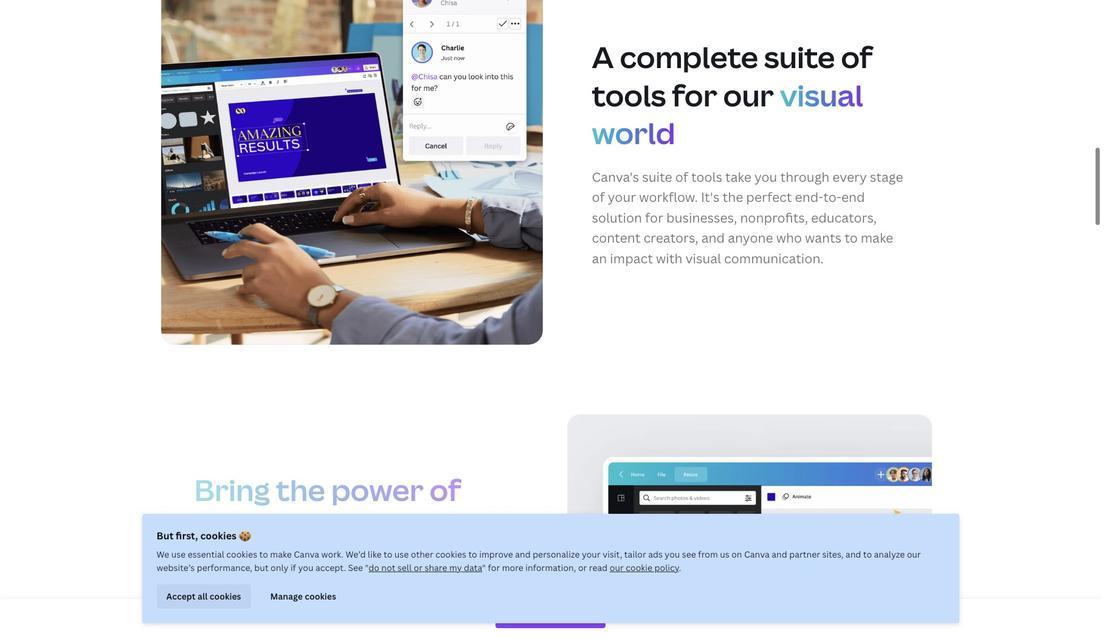 Task type: vqa. For each thing, say whether or not it's contained in the screenshot.
Message preferences link
no



Task type: locate. For each thing, give the bounding box(es) containing it.
canva's suite of tools take you through every stage of your workflow. it's the perfect end-to-end solution for businesses, nonprofits, educators, content creators, and anyone who wants to make an impact with visual communication.
[[592, 168, 904, 267]]

cookies
[[200, 529, 237, 543], [227, 549, 257, 560], [436, 549, 467, 560], [210, 591, 241, 602], [305, 591, 336, 602]]

0 vertical spatial our
[[724, 75, 774, 115]]

essential
[[188, 549, 224, 560]]

take
[[726, 168, 752, 185]]

you up policy
[[665, 549, 681, 560]]

0 horizontal spatial suite
[[643, 168, 673, 185]]

1 horizontal spatial "
[[483, 562, 486, 574]]

1 vertical spatial our
[[908, 549, 922, 560]]

visit,
[[603, 549, 623, 560]]

everything
[[332, 508, 489, 548]]

0 horizontal spatial your
[[582, 549, 601, 560]]

🍪
[[239, 529, 251, 543]]

creators,
[[644, 230, 699, 247]]

1 horizontal spatial the
[[723, 189, 744, 206]]

" down improve
[[483, 562, 486, 574]]

tools inside canva's suite of tools take you through every stage of your workflow. it's the perfect end-to-end solution for businesses, nonprofits, educators, content creators, and anyone who wants to make an impact with visual communication.
[[692, 168, 723, 185]]

with
[[657, 250, 683, 267], [429, 621, 456, 633]]

your up read
[[582, 549, 601, 560]]

0 vertical spatial the
[[723, 189, 744, 206]]

use
[[171, 549, 186, 560], [395, 549, 409, 560]]

only
[[271, 562, 289, 574]]

your inside canva's suite of tools take you through every stage of your workflow. it's the perfect end-to-end solution for businesses, nonprofits, educators, content creators, and anyone who wants to make an impact with visual communication.
[[608, 189, 637, 206]]

other
[[411, 549, 434, 560]]

visual
[[780, 75, 864, 115], [686, 250, 722, 267]]

improve
[[480, 549, 513, 560]]

and left partner
[[772, 549, 788, 560]]

2 canva from the left
[[745, 549, 770, 560]]

to
[[845, 230, 858, 247], [294, 508, 326, 548], [260, 549, 268, 560], [384, 549, 393, 560], [469, 549, 478, 560], [864, 549, 873, 560]]

a complete suite of tools for our
[[592, 37, 873, 115]]

" inside we use essential cookies to make canva work. we'd like to use other cookies to improve and personalize your visit, tailor ads you see from us on canva and partner sites, and to analyze our website's performance, but only if you accept. see "
[[365, 562, 369, 574]]

or right the sell
[[414, 562, 423, 574]]

a
[[592, 37, 614, 77]]

our
[[724, 75, 774, 115], [908, 549, 922, 560], [610, 562, 624, 574]]

for inside canva's suite of tools take you through every stage of your workflow. it's the perfect end-to-end solution for businesses, nonprofits, educators, content creators, and anyone who wants to make an impact with visual communication.
[[646, 209, 664, 226]]

your
[[608, 189, 637, 206], [582, 549, 601, 560]]

1 horizontal spatial do
[[369, 562, 380, 574]]

our inside we use essential cookies to make canva work. we'd like to use other cookies to improve and personalize your visit, tailor ads you see from us on canva and partner sites, and to analyze our website's performance, but only if you accept. see "
[[908, 549, 922, 560]]

of inside a complete suite of tools for our
[[842, 37, 873, 77]]

canva right on at bottom
[[745, 549, 770, 560]]

do down like
[[369, 562, 380, 574]]

1 vertical spatial with
[[429, 621, 456, 633]]

1 vertical spatial suite
[[643, 168, 673, 185]]

0 horizontal spatial or
[[323, 621, 336, 633]]

1 vertical spatial tools
[[692, 168, 723, 185]]

my
[[450, 562, 462, 574]]

information,
[[526, 562, 577, 574]]

0 horizontal spatial visual
[[686, 250, 722, 267]]

2 horizontal spatial for
[[673, 75, 718, 115]]

manage
[[270, 591, 303, 602]]

manage cookies button
[[261, 585, 346, 609]]

0 horizontal spatial the
[[276, 470, 325, 510]]

you down but first, cookies 🍪
[[194, 546, 249, 586]]

or down designing
[[323, 621, 336, 633]]

0 vertical spatial tools
[[592, 75, 667, 115]]

accept all cookies
[[166, 591, 241, 602]]

canva
[[294, 549, 320, 560], [745, 549, 770, 560]]

first,
[[176, 529, 198, 543]]

0 horizontal spatial make
[[270, 549, 292, 560]]

our inside a complete suite of tools for our
[[724, 75, 774, 115]]

cookies up essential
[[200, 529, 237, 543]]

canva's
[[592, 168, 640, 185]]

and down the businesses,
[[702, 230, 725, 247]]

1 horizontal spatial suite
[[765, 37, 836, 77]]

1 horizontal spatial use
[[395, 549, 409, 560]]

you
[[755, 168, 778, 185], [194, 546, 249, 586], [665, 549, 681, 560], [298, 562, 314, 574]]

1 horizontal spatial our
[[724, 75, 774, 115]]

1 vertical spatial visual
[[686, 250, 722, 267]]

make up only at left bottom
[[270, 549, 292, 560]]

0 vertical spatial suite
[[765, 37, 836, 77]]

1 vertical spatial the
[[276, 470, 325, 510]]

1 horizontal spatial for
[[646, 209, 664, 226]]

but
[[255, 562, 269, 574]]

on
[[732, 549, 743, 560]]

to inside canva's suite of tools take you through every stage of your workflow. it's the perfect end-to-end solution for businesses, nonprofits, educators, content creators, and anyone who wants to make an impact with visual communication.
[[845, 230, 858, 247]]

presentation,
[[364, 601, 447, 618]]

0 vertical spatial make
[[861, 230, 894, 247]]

0 vertical spatial visual
[[780, 75, 864, 115]]

1 vertical spatial make
[[270, 549, 292, 560]]

0 horizontal spatial for
[[488, 562, 500, 574]]

read
[[590, 562, 608, 574]]

"
[[365, 562, 369, 574], [483, 562, 486, 574]]

or left read
[[579, 562, 587, 574]]

canva up if
[[294, 549, 320, 560]]

.
[[679, 562, 682, 574]]

do
[[255, 546, 293, 586], [369, 562, 380, 574]]

suite inside canva's suite of tools take you through every stage of your workflow. it's the perfect end-to-end solution for businesses, nonprofits, educators, content creators, and anyone who wants to make an impact with visual communication.
[[643, 168, 673, 185]]

1 horizontal spatial make
[[861, 230, 894, 247]]

to up work.
[[294, 508, 326, 548]]

1 " from the left
[[365, 562, 369, 574]]

bring the power of design
[[194, 470, 462, 548]]

with down creators,
[[657, 250, 683, 267]]

1 vertical spatial for
[[646, 209, 664, 226]]

2 horizontal spatial our
[[908, 549, 922, 560]]

0 vertical spatial with
[[657, 250, 683, 267]]

make down the educators,
[[861, 230, 894, 247]]

0 horizontal spatial do
[[255, 546, 293, 586]]

2 horizontal spatial or
[[579, 562, 587, 574]]

0 horizontal spatial use
[[171, 549, 186, 560]]

1 horizontal spatial canva
[[745, 549, 770, 560]]

1 horizontal spatial with
[[657, 250, 683, 267]]

and inside canva's suite of tools take you through every stage of your workflow. it's the perfect end-to-end solution for businesses, nonprofits, educators, content creators, and anyone who wants to make an impact with visual communication.
[[702, 230, 725, 247]]

designing
[[292, 601, 351, 618]]

suite inside a complete suite of tools for our
[[765, 37, 836, 77]]

your up solution
[[608, 189, 637, 206]]

1 vertical spatial your
[[582, 549, 601, 560]]

you're
[[251, 601, 289, 618]]

with down printing
[[429, 621, 456, 633]]

0 vertical spatial your
[[608, 189, 637, 206]]

stage
[[871, 168, 904, 185]]

you up perfect
[[755, 168, 778, 185]]

tools
[[592, 75, 667, 115], [692, 168, 723, 185]]

we use essential cookies to make canva work. we'd like to use other cookies to improve and personalize your visit, tailor ads you see from us on canva and partner sites, and to analyze our website's performance, but only if you accept. see "
[[157, 549, 922, 574]]

of
[[842, 37, 873, 77], [676, 168, 689, 185], [592, 189, 605, 206], [430, 470, 462, 510]]

" right see
[[365, 562, 369, 574]]

cookies down 🍪
[[227, 549, 257, 560]]

use up website's
[[171, 549, 186, 560]]

0 horizontal spatial with
[[429, 621, 456, 633]]

0 vertical spatial for
[[673, 75, 718, 115]]

tools inside a complete suite of tools for our
[[592, 75, 667, 115]]

accept
[[166, 591, 196, 602]]

0 horizontal spatial "
[[365, 562, 369, 574]]

1 horizontal spatial your
[[608, 189, 637, 206]]

to down the educators,
[[845, 230, 858, 247]]

we
[[157, 549, 169, 560]]

website's
[[157, 562, 195, 574]]

make
[[861, 230, 894, 247], [270, 549, 292, 560]]

end-
[[796, 189, 824, 206]]

to inside to everything you do
[[294, 508, 326, 548]]

use up the sell
[[395, 549, 409, 560]]

all
[[198, 591, 208, 602]]

1 horizontal spatial tools
[[692, 168, 723, 185]]

accept all cookies button
[[157, 585, 251, 609]]

work.
[[322, 549, 344, 560]]

2 vertical spatial our
[[610, 562, 624, 574]]

personalize
[[533, 549, 580, 560]]

0 horizontal spatial tools
[[592, 75, 667, 115]]

workflow.
[[640, 189, 698, 206]]

the
[[723, 189, 744, 206], [276, 470, 325, 510]]

0 horizontal spatial canva
[[294, 549, 320, 560]]

2 vertical spatial for
[[488, 562, 500, 574]]

solution
[[592, 209, 643, 226]]

do up manage
[[255, 546, 293, 586]]

1 horizontal spatial visual
[[780, 75, 864, 115]]

for
[[673, 75, 718, 115], [646, 209, 664, 226], [488, 562, 500, 574]]

0 horizontal spatial our
[[610, 562, 624, 574]]



Task type: describe. For each thing, give the bounding box(es) containing it.
educators,
[[812, 209, 878, 226]]

1 canva from the left
[[294, 549, 320, 560]]

every
[[833, 168, 868, 185]]

it's
[[702, 189, 720, 206]]

but first, cookies 🍪
[[157, 529, 251, 543]]

visual inside visual world
[[780, 75, 864, 115]]

our cookie policy link
[[610, 562, 679, 574]]

power
[[331, 470, 424, 510]]

perfect
[[747, 189, 793, 206]]

whether
[[194, 601, 248, 618]]

you right if
[[298, 562, 314, 574]]

end
[[842, 189, 866, 206]]

design
[[194, 508, 288, 548]]

accept.
[[316, 562, 346, 574]]

policy
[[655, 562, 679, 574]]

do inside to everything you do
[[255, 546, 293, 586]]

cookies down accept.
[[305, 591, 336, 602]]

the inside canva's suite of tools take you through every stage of your workflow. it's the perfect end-to-end solution for businesses, nonprofits, educators, content creators, and anyone who wants to make an impact with visual communication.
[[723, 189, 744, 206]]

manage cookies
[[270, 591, 336, 602]]

do not sell or share my data " for more information, or read our cookie policy .
[[369, 562, 682, 574]]

and up do not sell or share my data " for more information, or read our cookie policy .
[[516, 549, 531, 560]]

tailor
[[625, 549, 647, 560]]

your inside we use essential cookies to make canva work. we'd like to use other cookies to improve and personalize your visit, tailor ads you see from us on canva and partner sites, and to analyze our website's performance, but only if you accept. see "
[[582, 549, 601, 560]]

you inside canva's suite of tools take you through every stage of your workflow. it's the perfect end-to-end solution for businesses, nonprofits, educators, content creators, and anyone who wants to make an impact with visual communication.
[[755, 168, 778, 185]]

cookie
[[626, 562, 653, 574]]

more
[[502, 562, 524, 574]]

2 use from the left
[[395, 549, 409, 560]]

to right like
[[384, 549, 393, 560]]

a
[[354, 601, 361, 618]]

we'd
[[346, 549, 366, 560]]

make inside we use essential cookies to make canva work. we'd like to use other cookies to improve and personalize your visit, tailor ads you see from us on canva and partner sites, and to analyze our website's performance, but only if you accept. see "
[[270, 549, 292, 560]]

but
[[157, 529, 174, 543]]

see
[[683, 549, 697, 560]]

and right sites, at the bottom right of page
[[846, 549, 862, 560]]

content
[[592, 230, 641, 247]]

to-
[[824, 189, 842, 206]]

ads
[[649, 549, 663, 560]]

see
[[348, 562, 363, 574]]

sell
[[398, 562, 412, 574]]

performance,
[[197, 562, 252, 574]]

with inside whether you're designing a presentation, printing marketing materials, or brainstorming with you
[[429, 621, 456, 633]]

visual world
[[592, 75, 864, 153]]

communication.
[[725, 250, 824, 267]]

for inside a complete suite of tools for our
[[673, 75, 718, 115]]

materials,
[[259, 621, 320, 633]]

printing
[[450, 601, 498, 618]]

to up data
[[469, 549, 478, 560]]

bring
[[194, 470, 270, 510]]

1 use from the left
[[171, 549, 186, 560]]

to left analyze
[[864, 549, 873, 560]]

who
[[777, 230, 803, 247]]

businesses,
[[667, 209, 738, 226]]

analyze
[[875, 549, 906, 560]]

nonprofits,
[[741, 209, 809, 226]]

impact
[[611, 250, 653, 267]]

data
[[464, 562, 483, 574]]

marketing
[[194, 621, 256, 633]]

share
[[425, 562, 448, 574]]

you inside to everything you do
[[194, 546, 249, 586]]

of inside bring the power of design
[[430, 470, 462, 510]]

from
[[699, 549, 718, 560]]

us
[[721, 549, 730, 560]]

cookies up my
[[436, 549, 467, 560]]

an
[[592, 250, 607, 267]]

the inside bring the power of design
[[276, 470, 325, 510]]

make inside canva's suite of tools take you through every stage of your workflow. it's the perfect end-to-end solution for businesses, nonprofits, educators, content creators, and anyone who wants to make an impact with visual communication.
[[861, 230, 894, 247]]

like
[[368, 549, 382, 560]]

visual inside canva's suite of tools take you through every stage of your workflow. it's the perfect end-to-end solution for businesses, nonprofits, educators, content creators, and anyone who wants to make an impact with visual communication.
[[686, 250, 722, 267]]

brainstorming
[[339, 621, 426, 633]]

2 " from the left
[[483, 562, 486, 574]]

wants
[[806, 230, 842, 247]]

to everything you do
[[194, 508, 489, 586]]

partner
[[790, 549, 821, 560]]

to up "but"
[[260, 549, 268, 560]]

complete
[[620, 37, 759, 77]]

cookies right 'all'
[[210, 591, 241, 602]]

do not sell or share my data link
[[369, 562, 483, 574]]

1 horizontal spatial or
[[414, 562, 423, 574]]

not
[[382, 562, 396, 574]]

sites,
[[823, 549, 844, 560]]

if
[[291, 562, 296, 574]]

whether you're designing a presentation, printing marketing materials, or brainstorming with you
[[194, 601, 503, 633]]

world
[[592, 113, 676, 153]]

or inside whether you're designing a presentation, printing marketing materials, or brainstorming with you
[[323, 621, 336, 633]]

through
[[781, 168, 830, 185]]

with inside canva's suite of tools take you through every stage of your workflow. it's the perfect end-to-end solution for businesses, nonprofits, educators, content creators, and anyone who wants to make an impact with visual communication.
[[657, 250, 683, 267]]

anyone
[[728, 230, 774, 247]]



